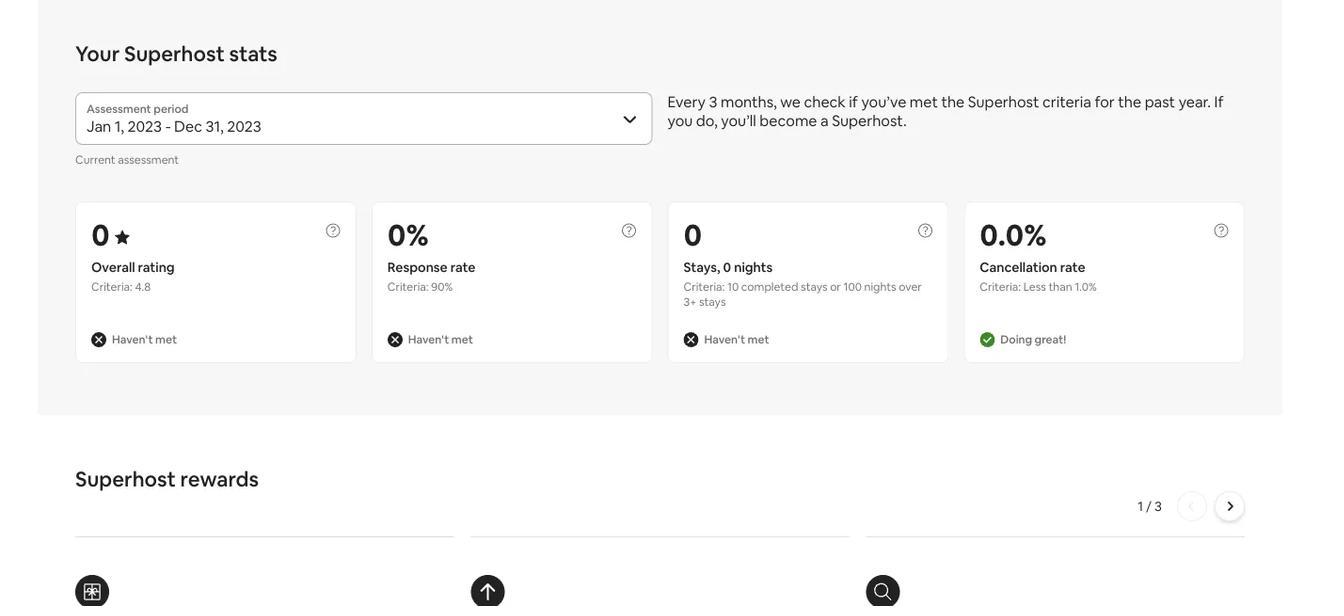 Task type: vqa. For each thing, say whether or not it's contained in the screenshot.
the Haven't met
yes



Task type: locate. For each thing, give the bounding box(es) containing it.
4 criteria: from the left
[[980, 280, 1021, 294]]

1 horizontal spatial nights
[[864, 280, 897, 294]]

doing
[[1001, 332, 1032, 347]]

1.0%
[[1075, 280, 1097, 294]]

haven't met
[[112, 332, 177, 347], [408, 332, 473, 347], [704, 332, 769, 347]]

0 vertical spatial 3
[[709, 92, 718, 111]]

3 right / at the right of page
[[1155, 498, 1162, 515]]

1 haven't from the left
[[112, 332, 153, 347]]

met down completed
[[748, 332, 769, 347]]

criteria: down the cancellation
[[980, 280, 1021, 294]]

criteria: for 0
[[91, 280, 133, 294]]

superhost left rewards
[[75, 465, 176, 492]]

1 horizontal spatial rate
[[1060, 259, 1086, 276]]

stays left or
[[801, 280, 828, 294]]

4.8
[[135, 280, 151, 294]]

haven't for response
[[408, 332, 449, 347]]

met for response rate
[[452, 332, 473, 347]]

met right you've
[[910, 92, 938, 111]]

criteria: down response
[[388, 280, 429, 294]]

0 horizontal spatial nights
[[734, 259, 773, 276]]

response rate criteria: 90%
[[388, 259, 476, 294]]

months,
[[721, 92, 777, 111]]

met down overall rating criteria: 4.8
[[155, 332, 177, 347]]

rate
[[450, 259, 476, 276], [1060, 259, 1086, 276]]

1 horizontal spatial the
[[1118, 92, 1142, 111]]

superhost.
[[832, 111, 907, 130]]

haven't met down 90%
[[408, 332, 473, 347]]

superhost left criteria
[[968, 92, 1039, 111]]

3 haven't from the left
[[704, 332, 745, 347]]

haven't for stays,
[[704, 332, 745, 347]]

the right you've
[[942, 92, 965, 111]]

stays right 3+
[[699, 295, 726, 309]]

2 horizontal spatial haven't
[[704, 332, 745, 347]]

1 horizontal spatial haven't met
[[408, 332, 473, 347]]

haven't down 10
[[704, 332, 745, 347]]

1 rate from the left
[[450, 259, 476, 276]]

haven't down 4.8
[[112, 332, 153, 347]]

0 horizontal spatial the
[[942, 92, 965, 111]]

3 right every
[[709, 92, 718, 111]]

response
[[388, 259, 448, 276]]

0
[[91, 215, 110, 254], [684, 215, 702, 254], [723, 259, 731, 276]]

2 horizontal spatial haven't met
[[704, 332, 769, 347]]

criteria:
[[91, 280, 133, 294], [388, 280, 429, 294], [684, 280, 725, 294], [980, 280, 1021, 294]]

a
[[821, 111, 829, 130]]

0.0%
[[980, 215, 1047, 254]]

1 haven't met from the left
[[112, 332, 177, 347]]

criteria: for 0%
[[388, 280, 429, 294]]

criteria: for 0.0%
[[980, 280, 1021, 294]]

1 vertical spatial 3
[[1155, 498, 1162, 515]]

3 haven't met from the left
[[704, 332, 769, 347]]

0 vertical spatial superhost
[[124, 40, 225, 67]]

cancellation
[[980, 259, 1058, 276]]

criteria: inside "response rate criteria: 90%"
[[388, 280, 429, 294]]

0 up "stays,"
[[684, 215, 702, 254]]

2 rate from the left
[[1060, 259, 1086, 276]]

nights right the 100 at the top of the page
[[864, 280, 897, 294]]

3 criteria: from the left
[[684, 280, 725, 294]]

2 horizontal spatial 0
[[723, 259, 731, 276]]

stays
[[801, 280, 828, 294], [699, 295, 726, 309]]

doing great!
[[1001, 332, 1066, 347]]

less
[[1024, 280, 1046, 294]]

2 criteria: from the left
[[388, 280, 429, 294]]

0 vertical spatial stays
[[801, 280, 828, 294]]

1 horizontal spatial 0
[[684, 215, 702, 254]]

check
[[804, 92, 846, 111]]

the right for
[[1118, 92, 1142, 111]]

nights
[[734, 259, 773, 276], [864, 280, 897, 294]]

met for stays, 0 nights
[[748, 332, 769, 347]]

every 3 months, we check if you've met the superhost criteria for the past year. if you do, you'll become a superhost.
[[668, 92, 1224, 130]]

the
[[942, 92, 965, 111], [1118, 92, 1142, 111]]

1 vertical spatial nights
[[864, 280, 897, 294]]

2 the from the left
[[1118, 92, 1142, 111]]

met down 90%
[[452, 332, 473, 347]]

criteria: down "stays,"
[[684, 280, 725, 294]]

haven't met down 4.8
[[112, 332, 177, 347]]

0 horizontal spatial 3
[[709, 92, 718, 111]]

haven't
[[112, 332, 153, 347], [408, 332, 449, 347], [704, 332, 745, 347]]

overall
[[91, 259, 135, 276]]

rate up than
[[1060, 259, 1086, 276]]

criteria: inside overall rating criteria: 4.8
[[91, 280, 133, 294]]

1
[[1138, 498, 1143, 515]]

0 horizontal spatial 0
[[91, 215, 110, 254]]

0 up 10
[[723, 259, 731, 276]]

superhost rewards
[[75, 465, 259, 492]]

0 vertical spatial nights
[[734, 259, 773, 276]]

rate for 0.0%
[[1060, 259, 1086, 276]]

1 vertical spatial stays
[[699, 295, 726, 309]]

0%
[[388, 215, 429, 254]]

2 haven't from the left
[[408, 332, 449, 347]]

criteria: down overall
[[91, 280, 133, 294]]

stays,
[[684, 259, 721, 276]]

1 vertical spatial superhost
[[968, 92, 1039, 111]]

rate inside cancellation rate criteria: less than 1.0%
[[1060, 259, 1086, 276]]

0 horizontal spatial haven't met
[[112, 332, 177, 347]]

nights up completed
[[734, 259, 773, 276]]

haven't down 90%
[[408, 332, 449, 347]]

your superhost stats
[[75, 40, 278, 67]]

current assessment
[[75, 152, 179, 167]]

past
[[1145, 92, 1176, 111]]

met
[[910, 92, 938, 111], [155, 332, 177, 347], [452, 332, 473, 347], [748, 332, 769, 347]]

haven't met for 0
[[704, 332, 769, 347]]

rate inside "response rate criteria: 90%"
[[450, 259, 476, 276]]

criteria: inside cancellation rate criteria: less than 1.0%
[[980, 280, 1021, 294]]

2 haven't met from the left
[[408, 332, 473, 347]]

haven't met down 10
[[704, 332, 769, 347]]

1 horizontal spatial stays
[[801, 280, 828, 294]]

than
[[1049, 280, 1072, 294]]

10
[[727, 280, 739, 294]]

superhost right your
[[124, 40, 225, 67]]

0 up overall
[[91, 215, 110, 254]]

1 horizontal spatial haven't
[[408, 332, 449, 347]]

superhost
[[124, 40, 225, 67], [968, 92, 1039, 111], [75, 465, 176, 492]]

3
[[709, 92, 718, 111], [1155, 498, 1162, 515]]

0 horizontal spatial haven't
[[112, 332, 153, 347]]

1 criteria: from the left
[[91, 280, 133, 294]]

over
[[899, 280, 922, 294]]

if
[[1215, 92, 1224, 111]]

0 horizontal spatial stays
[[699, 295, 726, 309]]

rate up 90%
[[450, 259, 476, 276]]

0 horizontal spatial rate
[[450, 259, 476, 276]]



Task type: describe. For each thing, give the bounding box(es) containing it.
0 for overall
[[91, 215, 110, 254]]

overall rating criteria: 4.8
[[91, 259, 175, 294]]

3 inside every 3 months, we check if you've met the superhost criteria for the past year. if you do, you'll become a superhost.
[[709, 92, 718, 111]]

1 horizontal spatial 3
[[1155, 498, 1162, 515]]

stats
[[229, 40, 278, 67]]

superhost inside every 3 months, we check if you've met the superhost criteria for the past year. if you do, you'll become a superhost.
[[968, 92, 1039, 111]]

1 the from the left
[[942, 92, 965, 111]]

for
[[1095, 92, 1115, 111]]

haven't for overall
[[112, 332, 153, 347]]

completed
[[741, 280, 799, 294]]

met for overall rating
[[155, 332, 177, 347]]

become
[[760, 111, 817, 130]]

criteria
[[1043, 92, 1092, 111]]

met inside every 3 months, we check if you've met the superhost criteria for the past year. if you do, you'll become a superhost.
[[910, 92, 938, 111]]

you've
[[861, 92, 907, 111]]

0 for stays,
[[684, 215, 702, 254]]

2 vertical spatial superhost
[[75, 465, 176, 492]]

criteria: inside stays, 0 nights criteria: 10 completed stays or 100 nights over 3+ stays
[[684, 280, 725, 294]]

assessment
[[118, 152, 179, 167]]

we
[[780, 92, 801, 111]]

rate for 0%
[[450, 259, 476, 276]]

0 inside stays, 0 nights criteria: 10 completed stays or 100 nights over 3+ stays
[[723, 259, 731, 276]]

if
[[849, 92, 858, 111]]

rating
[[138, 259, 175, 276]]

100
[[844, 280, 862, 294]]

1 / 3
[[1138, 498, 1162, 515]]

year.
[[1179, 92, 1211, 111]]

your
[[75, 40, 120, 67]]

you
[[668, 111, 693, 130]]

haven't met for rating
[[112, 332, 177, 347]]

you'll
[[721, 111, 757, 130]]

every
[[668, 92, 706, 111]]

do,
[[696, 111, 718, 130]]

haven't met for rate
[[408, 332, 473, 347]]

or
[[830, 280, 841, 294]]

90%
[[431, 280, 453, 294]]

/
[[1146, 498, 1152, 515]]

great!
[[1035, 332, 1066, 347]]

current
[[75, 152, 115, 167]]

cancellation rate criteria: less than 1.0%
[[980, 259, 1097, 294]]

3+
[[684, 295, 697, 309]]

stays, 0 nights criteria: 10 completed stays or 100 nights over 3+ stays
[[684, 259, 922, 309]]

rewards
[[180, 465, 259, 492]]



